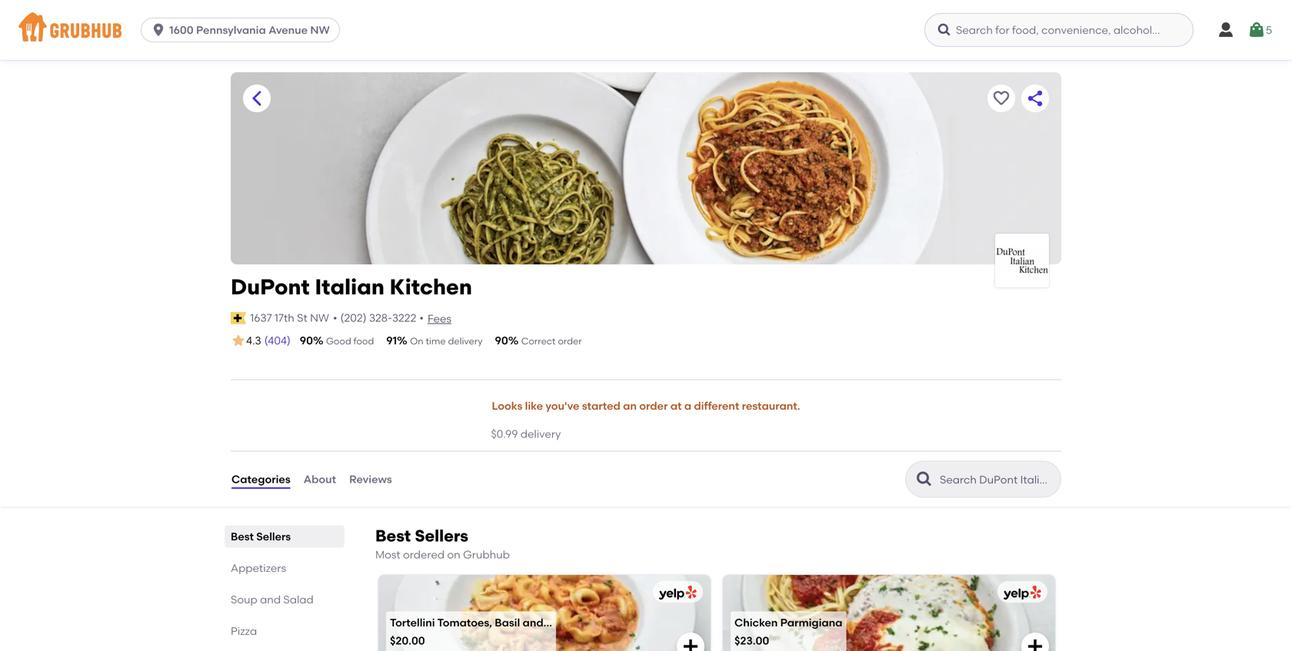 Task type: vqa. For each thing, say whether or not it's contained in the screenshot.
the middle 4.6 (289)
no



Task type: locate. For each thing, give the bounding box(es) containing it.
90 down st
[[300, 334, 313, 347]]

1 nw from the top
[[310, 23, 330, 37]]

1637 17th st nw button
[[249, 310, 330, 327]]

best up most
[[375, 527, 411, 546]]

1 horizontal spatial sellers
[[415, 527, 469, 546]]

$0.99
[[491, 428, 518, 441]]

3222
[[392, 312, 417, 325]]

sellers up the appetizers
[[256, 531, 291, 544]]

delivery right time
[[448, 336, 483, 347]]

most
[[375, 549, 401, 562]]

• right 3222
[[420, 312, 424, 325]]

tortellini tomatoes, basil and... $20.00
[[390, 617, 552, 648]]

2 yelp image from the left
[[1001, 586, 1042, 601]]

share icon image
[[1026, 89, 1045, 108]]

17th
[[275, 312, 295, 325]]

0 horizontal spatial sellers
[[256, 531, 291, 544]]

kitchen
[[390, 274, 472, 300]]

1 vertical spatial svg image
[[682, 638, 700, 652]]

best up the appetizers
[[231, 531, 254, 544]]

order left at
[[640, 400, 668, 413]]

best for best sellers
[[231, 531, 254, 544]]

tomatoes,
[[438, 617, 492, 630]]

fees
[[428, 313, 452, 326]]

save this restaurant button
[[988, 85, 1016, 112]]

• left (202)
[[333, 312, 337, 325]]

90
[[300, 334, 313, 347], [495, 334, 508, 347]]

best sellers
[[231, 531, 291, 544]]

0 horizontal spatial delivery
[[448, 336, 483, 347]]

order
[[558, 336, 582, 347], [640, 400, 668, 413]]

food
[[354, 336, 374, 347]]

reviews
[[349, 473, 392, 486]]

avenue
[[269, 23, 308, 37]]

svg image inside 5 button
[[1248, 21, 1266, 39]]

0 vertical spatial nw
[[310, 23, 330, 37]]

0 vertical spatial svg image
[[1217, 21, 1236, 39]]

sellers
[[415, 527, 469, 546], [256, 531, 291, 544]]

0 vertical spatial order
[[558, 336, 582, 347]]

a
[[685, 400, 692, 413]]

0 horizontal spatial order
[[558, 336, 582, 347]]

1600
[[169, 23, 194, 37]]

sellers for best sellers most ordered on grubhub
[[415, 527, 469, 546]]

delivery
[[448, 336, 483, 347], [521, 428, 561, 441]]

pizza
[[231, 625, 257, 638]]

and...
[[523, 617, 552, 630]]

salad
[[283, 594, 314, 607]]

•
[[333, 312, 337, 325], [420, 312, 424, 325]]

best inside best sellers most ordered on grubhub
[[375, 527, 411, 546]]

90 left 'correct'
[[495, 334, 508, 347]]

yelp image
[[656, 586, 697, 601], [1001, 586, 1042, 601]]

1 horizontal spatial best
[[375, 527, 411, 546]]

1 horizontal spatial yelp image
[[1001, 586, 1042, 601]]

order right 'correct'
[[558, 336, 582, 347]]

caret left icon image
[[248, 89, 266, 108]]

5
[[1266, 23, 1273, 36]]

nw
[[310, 23, 330, 37], [310, 312, 329, 325]]

on time delivery
[[410, 336, 483, 347]]

save this restaurant image
[[993, 89, 1011, 108]]

at
[[671, 400, 682, 413]]

0 horizontal spatial best
[[231, 531, 254, 544]]

chicken
[[735, 617, 778, 630]]

1 90 from the left
[[300, 334, 313, 347]]

delivery down like
[[521, 428, 561, 441]]

nw right st
[[310, 312, 329, 325]]

looks like you've started an order at a different restaurant. button
[[491, 390, 801, 423]]

0 horizontal spatial 90
[[300, 334, 313, 347]]

1600 pennsylvania avenue nw
[[169, 23, 330, 37]]

0 horizontal spatial svg image
[[682, 638, 700, 652]]

best for best sellers most ordered on grubhub
[[375, 527, 411, 546]]

90 for good food
[[300, 334, 313, 347]]

• (202) 328-3222 • fees
[[333, 312, 452, 326]]

best sellers most ordered on grubhub
[[375, 527, 510, 562]]

$23.00
[[735, 635, 770, 648]]

1 yelp image from the left
[[656, 586, 697, 601]]

1637 17th st nw
[[250, 312, 329, 325]]

1 horizontal spatial delivery
[[521, 428, 561, 441]]

1 horizontal spatial 90
[[495, 334, 508, 347]]

1 vertical spatial nw
[[310, 312, 329, 325]]

sellers inside best sellers most ordered on grubhub
[[415, 527, 469, 546]]

1 horizontal spatial svg image
[[1217, 21, 1236, 39]]

good food
[[326, 336, 374, 347]]

svg image inside 1600 pennsylvania avenue nw button
[[151, 22, 166, 38]]

Search for food, convenience, alcohol... search field
[[925, 13, 1194, 47]]

sellers up the on
[[415, 527, 469, 546]]

svg image
[[1248, 21, 1266, 39], [151, 22, 166, 38], [937, 22, 953, 38], [1026, 638, 1045, 652]]

0 horizontal spatial yelp image
[[656, 586, 697, 601]]

0 horizontal spatial •
[[333, 312, 337, 325]]

fees button
[[427, 311, 452, 328]]

$0.99 delivery
[[491, 428, 561, 441]]

1 vertical spatial order
[[640, 400, 668, 413]]

2 nw from the top
[[310, 312, 329, 325]]

correct order
[[521, 336, 582, 347]]

svg image left 5 button
[[1217, 21, 1236, 39]]

main navigation navigation
[[0, 0, 1293, 60]]

you've
[[546, 400, 580, 413]]

about
[[304, 473, 336, 486]]

2 90 from the left
[[495, 334, 508, 347]]

an
[[623, 400, 637, 413]]

$20.00
[[390, 635, 425, 648]]

91
[[387, 334, 397, 347]]

nw right the avenue
[[310, 23, 330, 37]]

nw inside main navigation navigation
[[310, 23, 330, 37]]

categories button
[[231, 452, 291, 508]]

soup and salad
[[231, 594, 314, 607]]

1 vertical spatial delivery
[[521, 428, 561, 441]]

like
[[525, 400, 543, 413]]

grubhub
[[463, 549, 510, 562]]

svg image left $23.00
[[682, 638, 700, 652]]

1 horizontal spatial •
[[420, 312, 424, 325]]

svg image
[[1217, 21, 1236, 39], [682, 638, 700, 652]]

basil
[[495, 617, 520, 630]]

(202) 328-3222 button
[[341, 311, 417, 326]]

tortellini
[[390, 617, 435, 630]]

1600 pennsylvania avenue nw button
[[141, 18, 346, 42]]

1 horizontal spatial order
[[640, 400, 668, 413]]

best
[[375, 527, 411, 546], [231, 531, 254, 544]]

order inside button
[[640, 400, 668, 413]]

search icon image
[[916, 471, 934, 489]]



Task type: describe. For each thing, give the bounding box(es) containing it.
looks
[[492, 400, 523, 413]]

soup
[[231, 594, 258, 607]]

on
[[410, 336, 424, 347]]

star icon image
[[231, 333, 246, 349]]

and
[[260, 594, 281, 607]]

dupont italian kitchen logo image
[[996, 247, 1050, 274]]

good
[[326, 336, 351, 347]]

restaurant.
[[742, 400, 801, 413]]

on
[[447, 549, 461, 562]]

sellers for best sellers
[[256, 531, 291, 544]]

90 for correct order
[[495, 334, 508, 347]]

nw for 1637 17th st nw
[[310, 312, 329, 325]]

started
[[582, 400, 621, 413]]

appetizers
[[231, 562, 286, 575]]

looks like you've started an order at a different restaurant.
[[492, 400, 801, 413]]

st
[[297, 312, 308, 325]]

different
[[694, 400, 740, 413]]

Search DuPont Italian Kitchen search field
[[939, 473, 1056, 488]]

svg image inside main navigation navigation
[[1217, 21, 1236, 39]]

chicken parmigiana $23.00
[[735, 617, 843, 648]]

dupont
[[231, 274, 310, 300]]

5 button
[[1248, 16, 1273, 44]]

time
[[426, 336, 446, 347]]

yelp image for chicken parmigiana
[[1001, 586, 1042, 601]]

dupont italian kitchen
[[231, 274, 472, 300]]

2 • from the left
[[420, 312, 424, 325]]

328-
[[369, 312, 392, 325]]

categories
[[232, 473, 291, 486]]

0 vertical spatial delivery
[[448, 336, 483, 347]]

subscription pass image
[[231, 312, 246, 325]]

1 • from the left
[[333, 312, 337, 325]]

parmigiana
[[781, 617, 843, 630]]

yelp image for tortellini tomatoes, basil and...
[[656, 586, 697, 601]]

reviews button
[[349, 452, 393, 508]]

1637
[[250, 312, 272, 325]]

nw for 1600 pennsylvania avenue nw
[[310, 23, 330, 37]]

about button
[[303, 452, 337, 508]]

(202)
[[341, 312, 367, 325]]

ordered
[[403, 549, 445, 562]]

4.3
[[246, 334, 261, 347]]

correct
[[521, 336, 556, 347]]

(404)
[[264, 334, 291, 347]]

italian
[[315, 274, 385, 300]]

pennsylvania
[[196, 23, 266, 37]]



